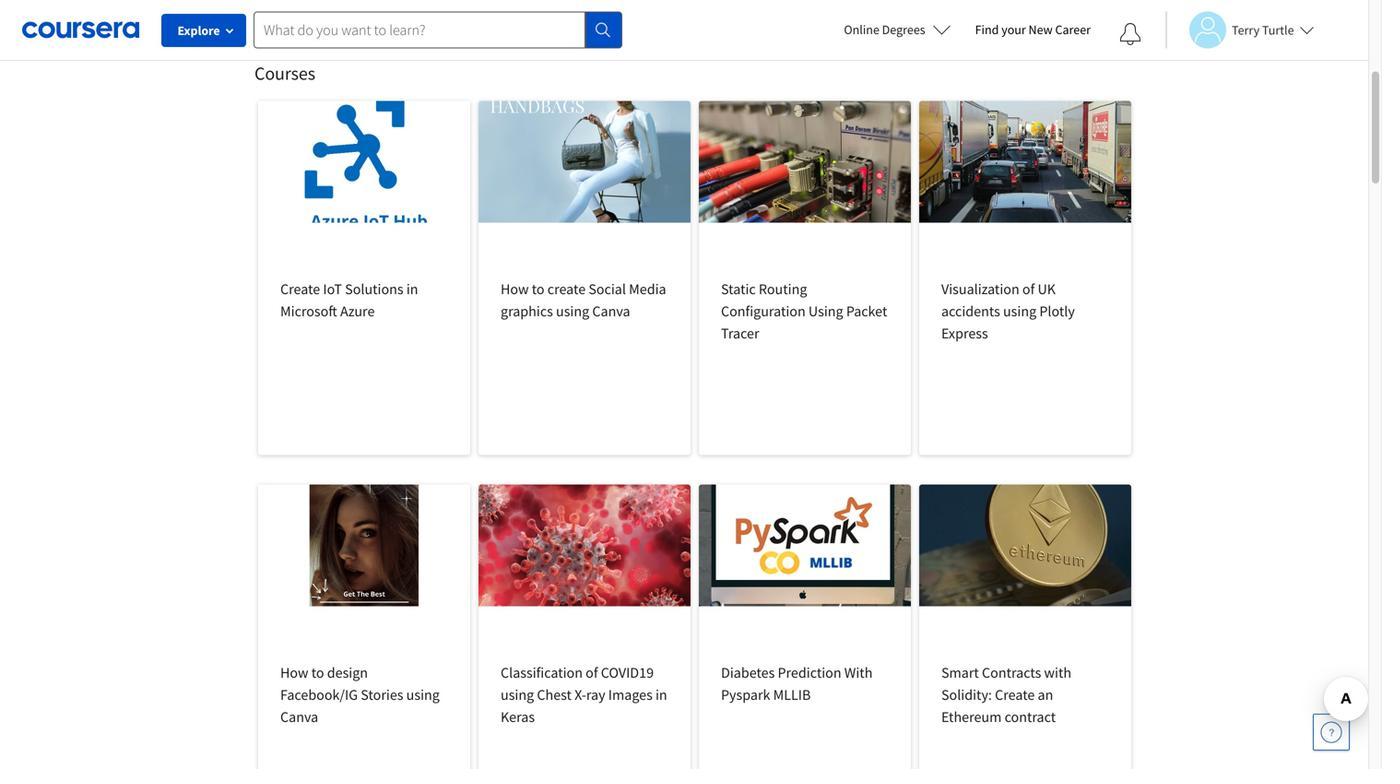 Task type: vqa. For each thing, say whether or not it's contained in the screenshot.
the Create IoT Solutions in Microsoft Azure link
yes



Task type: locate. For each thing, give the bounding box(es) containing it.
find your new career link
[[967, 18, 1101, 42]]

prediction
[[778, 664, 842, 682]]

of inside visualization of uk accidents using plotly express
[[1023, 280, 1035, 298]]

1 horizontal spatial how
[[501, 280, 529, 298]]

using down "create"
[[556, 302, 590, 321]]

1 horizontal spatial in
[[656, 686, 668, 704]]

new
[[1029, 21, 1053, 38]]

1 vertical spatial in
[[656, 686, 668, 704]]

to up graphics
[[532, 280, 545, 298]]

0 horizontal spatial of
[[586, 664, 598, 682]]

to inside how to design facebook/ig stories using canva
[[312, 664, 324, 682]]

0 vertical spatial of
[[1023, 280, 1035, 298]]

your
[[1002, 21, 1027, 38]]

plotly
[[1040, 302, 1076, 321]]

mllib
[[774, 686, 811, 704]]

canva down social
[[593, 302, 631, 321]]

0 vertical spatial in
[[407, 280, 418, 298]]

how
[[501, 280, 529, 298], [280, 664, 309, 682]]

of for visualization
[[1023, 280, 1035, 298]]

using right stories
[[407, 686, 440, 704]]

1 vertical spatial to
[[312, 664, 324, 682]]

career
[[1056, 21, 1091, 38]]

in
[[407, 280, 418, 298], [656, 686, 668, 704]]

using
[[556, 302, 590, 321], [1004, 302, 1037, 321], [407, 686, 440, 704], [501, 686, 534, 704]]

create
[[548, 280, 586, 298]]

in inside create iot solutions in microsoft azure
[[407, 280, 418, 298]]

create
[[280, 280, 320, 298], [996, 686, 1035, 704]]

1 vertical spatial create
[[996, 686, 1035, 704]]

chest
[[537, 686, 572, 704]]

diabetes prediction with pyspark mllib
[[721, 664, 873, 704]]

create inside smart contracts with solidity: create an ethereum contract
[[996, 686, 1035, 704]]

show notifications image
[[1120, 23, 1142, 45]]

in right images
[[656, 686, 668, 704]]

What do you want to learn? text field
[[254, 12, 586, 48]]

visualization of uk accidents using plotly express
[[942, 280, 1076, 343]]

None search field
[[254, 12, 623, 48]]

0 vertical spatial create
[[280, 280, 320, 298]]

1 vertical spatial canva
[[280, 708, 318, 727]]

terry turtle button
[[1166, 12, 1315, 48]]

how for how to create social media graphics using canva
[[501, 280, 529, 298]]

explore button
[[161, 14, 246, 47]]

social
[[589, 280, 626, 298]]

how to design facebook/ig stories using canva
[[280, 664, 440, 727]]

0 vertical spatial how
[[501, 280, 529, 298]]

1 horizontal spatial canva
[[593, 302, 631, 321]]

how for how to design facebook/ig stories using canva
[[280, 664, 309, 682]]

in right solutions
[[407, 280, 418, 298]]

degrees
[[883, 21, 926, 38]]

solidity:
[[942, 686, 993, 704]]

to
[[532, 280, 545, 298], [312, 664, 324, 682]]

ethereum
[[942, 708, 1002, 727]]

help center image
[[1321, 721, 1343, 744]]

packet
[[847, 302, 888, 321]]

keras
[[501, 708, 535, 727]]

of inside classification of covid19 using chest x-ray images in keras
[[586, 664, 598, 682]]

to up facebook/ig
[[312, 664, 324, 682]]

how inside how to create social media graphics using canva
[[501, 280, 529, 298]]

using up keras at the left bottom
[[501, 686, 534, 704]]

canva
[[593, 302, 631, 321], [280, 708, 318, 727]]

how to design facebook/ig stories using canva link
[[258, 485, 471, 769]]

covid19
[[601, 664, 654, 682]]

0 horizontal spatial create
[[280, 280, 320, 298]]

of
[[1023, 280, 1035, 298], [586, 664, 598, 682]]

how to create social media graphics using canva
[[501, 280, 667, 321]]

1 horizontal spatial create
[[996, 686, 1035, 704]]

of up ray
[[586, 664, 598, 682]]

smart
[[942, 664, 980, 682]]

0 horizontal spatial canva
[[280, 708, 318, 727]]

using inside how to design facebook/ig stories using canva
[[407, 686, 440, 704]]

0 horizontal spatial how
[[280, 664, 309, 682]]

using inside how to create social media graphics using canva
[[556, 302, 590, 321]]

0 vertical spatial canva
[[593, 302, 631, 321]]

0 horizontal spatial in
[[407, 280, 418, 298]]

iot
[[323, 280, 342, 298]]

0 horizontal spatial to
[[312, 664, 324, 682]]

static
[[721, 280, 756, 298]]

how up graphics
[[501, 280, 529, 298]]

how inside how to design facebook/ig stories using canva
[[280, 664, 309, 682]]

1 horizontal spatial to
[[532, 280, 545, 298]]

of left uk
[[1023, 280, 1035, 298]]

canva inside how to create social media graphics using canva
[[593, 302, 631, 321]]

1 vertical spatial how
[[280, 664, 309, 682]]

stories
[[361, 686, 404, 704]]

1 vertical spatial of
[[586, 664, 598, 682]]

0 vertical spatial to
[[532, 280, 545, 298]]

how up facebook/ig
[[280, 664, 309, 682]]

using left plotly
[[1004, 302, 1037, 321]]

canva down facebook/ig
[[280, 708, 318, 727]]

visualization of uk accidents using plotly express link
[[920, 101, 1132, 455]]

express
[[942, 324, 989, 343]]

create up 'microsoft'
[[280, 280, 320, 298]]

1 horizontal spatial of
[[1023, 280, 1035, 298]]

create down contracts
[[996, 686, 1035, 704]]

facebook/ig
[[280, 686, 358, 704]]

to inside how to create social media graphics using canva
[[532, 280, 545, 298]]



Task type: describe. For each thing, give the bounding box(es) containing it.
find
[[976, 21, 1000, 38]]

terry turtle
[[1233, 22, 1295, 38]]

canva inside how to design facebook/ig stories using canva
[[280, 708, 318, 727]]

media
[[629, 280, 667, 298]]

online degrees button
[[830, 9, 967, 50]]

online degrees
[[844, 21, 926, 38]]

solutions
[[345, 280, 404, 298]]

x-
[[575, 686, 587, 704]]

classification
[[501, 664, 583, 682]]

using
[[809, 302, 844, 321]]

courses
[[255, 62, 316, 85]]

routing
[[759, 280, 808, 298]]

contracts
[[983, 664, 1042, 682]]

classification of covid19 using chest x-ray images in keras link
[[479, 485, 691, 769]]

microsoft
[[280, 302, 338, 321]]

turtle
[[1263, 22, 1295, 38]]

smart contracts with solidity: create an ethereum contract
[[942, 664, 1072, 727]]

static routing configuration using packet tracer link
[[699, 101, 912, 455]]

create inside create iot solutions in microsoft azure
[[280, 280, 320, 298]]

terry
[[1233, 22, 1260, 38]]

static routing configuration using packet tracer
[[721, 280, 888, 343]]

configuration
[[721, 302, 806, 321]]

images
[[609, 686, 653, 704]]

to for create
[[532, 280, 545, 298]]

pyspark
[[721, 686, 771, 704]]

classification of covid19 using chest x-ray images in keras
[[501, 664, 668, 727]]

accidents
[[942, 302, 1001, 321]]

using inside classification of covid19 using chest x-ray images in keras
[[501, 686, 534, 704]]

graphics
[[501, 302, 553, 321]]

diabetes
[[721, 664, 775, 682]]

azure
[[340, 302, 375, 321]]

with
[[1045, 664, 1072, 682]]

smart contracts with solidity: create an ethereum contract link
[[920, 485, 1132, 769]]

to for design
[[312, 664, 324, 682]]

create iot solutions in microsoft azure
[[280, 280, 418, 321]]

contract
[[1005, 708, 1057, 727]]

with
[[845, 664, 873, 682]]

uk
[[1038, 280, 1056, 298]]

coursera image
[[22, 15, 139, 45]]

create iot solutions in microsoft azure link
[[258, 101, 471, 455]]

explore
[[178, 22, 220, 39]]

tracer
[[721, 324, 760, 343]]

an
[[1038, 686, 1054, 704]]

ray
[[587, 686, 606, 704]]

in inside classification of covid19 using chest x-ray images in keras
[[656, 686, 668, 704]]

design
[[327, 664, 368, 682]]

find your new career
[[976, 21, 1091, 38]]

visualization
[[942, 280, 1020, 298]]

how to create social media graphics using canva link
[[479, 101, 691, 455]]

online
[[844, 21, 880, 38]]

of for classification
[[586, 664, 598, 682]]

using inside visualization of uk accidents using plotly express
[[1004, 302, 1037, 321]]

diabetes prediction with pyspark mllib link
[[699, 485, 912, 769]]



